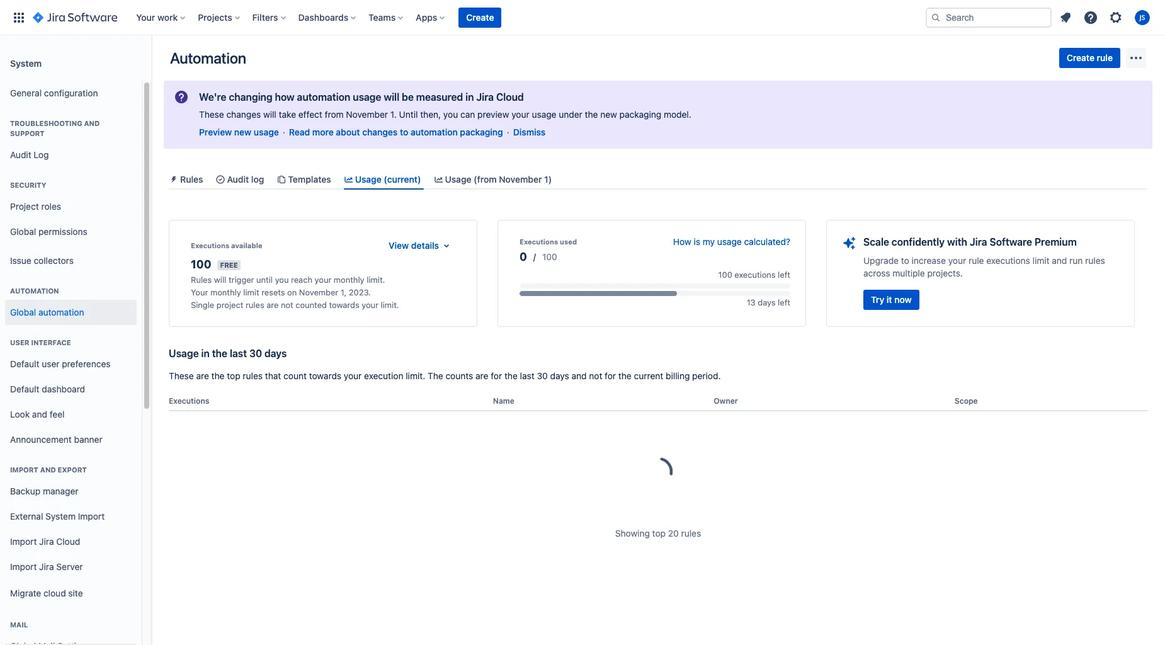 Task type: locate. For each thing, give the bounding box(es) containing it.
1 horizontal spatial 30
[[537, 371, 548, 381]]

import for import jira server
[[10, 561, 37, 572]]

audit for audit log
[[10, 149, 31, 160]]

november left 1)
[[499, 174, 542, 185]]

1 horizontal spatial ·
[[507, 127, 510, 137]]

100 for 100
[[191, 258, 211, 271]]

your up projects.
[[949, 255, 967, 266]]

you
[[443, 109, 458, 120], [275, 275, 289, 285]]

last
[[230, 348, 247, 359], [520, 371, 535, 381]]

rules up single
[[191, 275, 212, 285]]

usage up dismiss
[[532, 109, 557, 120]]

and inside troubleshooting and support
[[84, 119, 100, 127]]

rules right 'rules' icon
[[180, 174, 203, 185]]

cloud down external system import link on the left bottom of page
[[56, 536, 80, 547]]

will
[[384, 91, 399, 103], [263, 109, 276, 120], [214, 275, 226, 285]]

available
[[231, 241, 262, 250]]

create inside button
[[1067, 52, 1095, 63]]

global automation
[[10, 307, 84, 317]]

and for troubleshooting and support
[[84, 119, 100, 127]]

will inside rules will trigger until you reach your monthly limit. your monthly limit resets on november 1, 2023. single project rules are not counted towards your limit.
[[214, 275, 226, 285]]

executions up the 13
[[735, 270, 776, 280]]

1 horizontal spatial packaging
[[620, 109, 662, 120]]

1 vertical spatial top
[[652, 528, 666, 539]]

0 vertical spatial global
[[10, 226, 36, 237]]

changes down 1.
[[362, 127, 398, 137]]

0 vertical spatial november
[[346, 109, 388, 120]]

create down help icon
[[1067, 52, 1095, 63]]

more
[[312, 127, 334, 137]]

preferences
[[62, 358, 111, 369]]

your inside rules will trigger until you reach your monthly limit. your monthly limit resets on november 1, 2023. single project rules are not counted towards your limit.
[[191, 287, 208, 297]]

0 vertical spatial your
[[136, 12, 155, 22]]

audit log
[[227, 174, 264, 185]]

how
[[275, 91, 295, 103]]

expand image
[[439, 238, 454, 253]]

1 vertical spatial create
[[1067, 52, 1095, 63]]

sidebar navigation image
[[137, 50, 165, 76]]

1 default from the top
[[10, 358, 39, 369]]

1 vertical spatial audit
[[227, 174, 249, 185]]

the left current
[[619, 371, 632, 381]]

audit for audit log
[[227, 174, 249, 185]]

search image
[[931, 12, 941, 22]]

1 horizontal spatial automation
[[297, 91, 350, 103]]

jira up preview
[[476, 91, 494, 103]]

import up migrate
[[10, 561, 37, 572]]

default up look
[[10, 383, 39, 394]]

the up name
[[505, 371, 518, 381]]

default for default user preferences
[[10, 358, 39, 369]]

limit. down view
[[381, 300, 399, 310]]

are down usage in the last 30 days
[[196, 371, 209, 381]]

cloud
[[496, 91, 524, 103], [56, 536, 80, 547]]

multiple
[[893, 268, 925, 279]]

period.
[[692, 371, 721, 381]]

automation up from
[[297, 91, 350, 103]]

import for import jira cloud
[[10, 536, 37, 547]]

global down project
[[10, 226, 36, 237]]

1 vertical spatial days
[[265, 348, 287, 359]]

user interface
[[10, 338, 71, 346]]

20
[[668, 528, 679, 539]]

·
[[283, 127, 285, 137], [507, 127, 510, 137]]

0 vertical spatial executions
[[987, 255, 1031, 266]]

1 vertical spatial default
[[10, 383, 39, 394]]

1 vertical spatial packaging
[[460, 127, 503, 137]]

0 vertical spatial you
[[443, 109, 458, 120]]

0 horizontal spatial changes
[[226, 109, 261, 120]]

1 horizontal spatial audit
[[227, 174, 249, 185]]

in up can
[[466, 91, 474, 103]]

and for look and feel
[[32, 409, 47, 419]]

1 vertical spatial last
[[520, 371, 535, 381]]

the inside we're changing how automation usage will be measured in jira cloud these changes will take effect from november 1. until then, you can preview your usage under the new packaging model.
[[585, 109, 598, 120]]

1 horizontal spatial november
[[346, 109, 388, 120]]

for
[[491, 371, 502, 381], [605, 371, 616, 381]]

towards down 1,
[[329, 300, 360, 310]]

to up multiple
[[901, 255, 910, 266]]

100 right "/" at the top of the page
[[542, 251, 557, 262]]

0
[[520, 250, 527, 263]]

1 horizontal spatial are
[[267, 300, 279, 310]]

scale confidently with jira software premium
[[864, 236, 1077, 248]]

your
[[512, 109, 530, 120], [949, 255, 967, 266], [315, 275, 332, 285], [362, 300, 379, 310], [344, 371, 362, 381]]

1 left from the top
[[778, 270, 791, 280]]

are right counts
[[476, 371, 489, 381]]

0 horizontal spatial last
[[230, 348, 247, 359]]

2 horizontal spatial will
[[384, 91, 399, 103]]

0 horizontal spatial ·
[[283, 127, 285, 137]]

how is my usage calculated?
[[673, 236, 791, 247]]

for left current
[[605, 371, 616, 381]]

audit right audit log icon
[[227, 174, 249, 185]]

top
[[227, 371, 240, 381], [652, 528, 666, 539]]

0 horizontal spatial monthly
[[210, 287, 241, 297]]

not left current
[[589, 371, 603, 381]]

0 horizontal spatial automation
[[10, 287, 59, 295]]

and inside upgrade to increase your rule executions limit and run rules across multiple projects.
[[1052, 255, 1067, 266]]

2 vertical spatial november
[[299, 287, 338, 297]]

system up general
[[10, 58, 42, 68]]

the right under
[[585, 109, 598, 120]]

global inside security group
[[10, 226, 36, 237]]

not down on
[[281, 300, 293, 310]]

1 global from the top
[[10, 226, 36, 237]]

november inside rules will trigger until you reach your monthly limit. your monthly limit resets on november 1, 2023. single project rules are not counted towards your limit.
[[299, 287, 338, 297]]

system down the manager
[[45, 511, 76, 521]]

0 vertical spatial 30
[[249, 348, 262, 359]]

audit inside audit log link
[[10, 149, 31, 160]]

left up 13 days left
[[778, 270, 791, 280]]

user interface group
[[5, 325, 137, 456]]

import down backup manager link
[[78, 511, 105, 521]]

0 vertical spatial automation
[[297, 91, 350, 103]]

create button
[[459, 7, 502, 27]]

migrate cloud site
[[10, 588, 83, 598]]

towards inside rules will trigger until you reach your monthly limit. your monthly limit resets on november 1, 2023. single project rules are not counted towards your limit.
[[329, 300, 360, 310]]

1 horizontal spatial 100
[[542, 251, 557, 262]]

0 vertical spatial monthly
[[334, 275, 365, 285]]

owner
[[714, 396, 738, 406]]

0 horizontal spatial system
[[10, 58, 42, 68]]

0 vertical spatial in
[[466, 91, 474, 103]]

automation up interface
[[38, 307, 84, 317]]

these down we're
[[199, 109, 224, 120]]

1 horizontal spatial create
[[1067, 52, 1095, 63]]

and inside group
[[40, 466, 56, 474]]

cloud up preview
[[496, 91, 524, 103]]

0 horizontal spatial new
[[234, 127, 251, 137]]

these down usage in the last 30 days
[[169, 371, 194, 381]]

towards
[[329, 300, 360, 310], [309, 371, 342, 381]]

2 left from the top
[[778, 297, 791, 308]]

apps
[[416, 12, 437, 22]]

settings image
[[1109, 10, 1124, 25]]

1 horizontal spatial monthly
[[334, 275, 365, 285]]

in
[[466, 91, 474, 103], [201, 348, 210, 359]]

2 global from the top
[[10, 307, 36, 317]]

0 horizontal spatial 100
[[191, 258, 211, 271]]

and inside user interface group
[[32, 409, 47, 419]]

changes
[[226, 109, 261, 120], [362, 127, 398, 137]]

trigger
[[229, 275, 254, 285]]

1 vertical spatial in
[[201, 348, 210, 359]]

automation
[[297, 91, 350, 103], [411, 127, 458, 137], [38, 307, 84, 317]]

1 horizontal spatial usage
[[355, 174, 382, 185]]

usage (current)
[[355, 174, 421, 185]]

until
[[399, 109, 418, 120]]

automation group
[[5, 273, 137, 329]]

november up the preview new usage · read more about changes to automation packaging · dismiss
[[346, 109, 388, 120]]

(current)
[[384, 174, 421, 185]]

november up "counted"
[[299, 287, 338, 297]]

you inside rules will trigger until you reach your monthly limit. your monthly limit resets on november 1, 2023. single project rules are not counted towards your limit.
[[275, 275, 289, 285]]

0 vertical spatial not
[[281, 300, 293, 310]]

0 horizontal spatial not
[[281, 300, 293, 310]]

1 horizontal spatial to
[[901, 255, 910, 266]]

0 vertical spatial limit.
[[367, 275, 385, 285]]

rules down the resets
[[246, 300, 264, 310]]

automation up we're
[[170, 49, 246, 67]]

premium image
[[842, 236, 857, 311]]

preview new usage button
[[199, 126, 279, 139]]

you inside we're changing how automation usage will be measured in jira cloud these changes will take effect from november 1. until then, you can preview your usage under the new packaging model.
[[443, 109, 458, 120]]

your profile and settings image
[[1135, 10, 1150, 25]]

scale
[[864, 236, 889, 248]]

limit
[[1033, 255, 1050, 266], [243, 287, 259, 297]]

new right under
[[601, 109, 617, 120]]

0 vertical spatial towards
[[329, 300, 360, 310]]

limit down premium at the right top of page
[[1033, 255, 1050, 266]]

backup manager
[[10, 485, 78, 496]]

rule down scale confidently with jira software premium on the right top
[[969, 255, 984, 266]]

executions inside upgrade to increase your rule executions limit and run rules across multiple projects.
[[987, 255, 1031, 266]]

reach
[[291, 275, 312, 285]]

to down until
[[400, 127, 408, 137]]

limit inside rules will trigger until you reach your monthly limit. your monthly limit resets on november 1, 2023. single project rules are not counted towards your limit.
[[243, 287, 259, 297]]

· left read
[[283, 127, 285, 137]]

1 vertical spatial rules
[[191, 275, 212, 285]]

100 down how is my usage calculated? link at the top
[[719, 270, 733, 280]]

counted
[[296, 300, 327, 310]]

execution
[[364, 371, 404, 381]]

1 horizontal spatial these
[[199, 109, 224, 120]]

100 left the free
[[191, 258, 211, 271]]

to inside upgrade to increase your rule executions limit and run rules across multiple projects.
[[901, 255, 910, 266]]

0 vertical spatial to
[[400, 127, 408, 137]]

1 horizontal spatial your
[[191, 287, 208, 297]]

tab list containing rules
[[164, 169, 1153, 190]]

are inside rules will trigger until you reach your monthly limit. your monthly limit resets on november 1, 2023. single project rules are not counted towards your limit.
[[267, 300, 279, 310]]

1 vertical spatial left
[[778, 297, 791, 308]]

0 horizontal spatial usage
[[169, 348, 199, 359]]

Search field
[[926, 7, 1052, 27]]

0 vertical spatial default
[[10, 358, 39, 369]]

top down usage in the last 30 days
[[227, 371, 240, 381]]

0 vertical spatial cloud
[[496, 91, 524, 103]]

look and feel link
[[5, 402, 137, 427]]

templates
[[288, 174, 331, 185]]

1 horizontal spatial for
[[605, 371, 616, 381]]

your up single
[[191, 287, 208, 297]]

free
[[220, 261, 238, 269]]

about
[[336, 127, 360, 137]]

for up name
[[491, 371, 502, 381]]

preview new usage · read more about changes to automation packaging · dismiss
[[199, 127, 546, 137]]

0 vertical spatial rule
[[1097, 52, 1113, 63]]

usage right usage (current) image at the left
[[355, 174, 382, 185]]

1 horizontal spatial days
[[550, 371, 569, 381]]

limit down trigger
[[243, 287, 259, 297]]

in inside we're changing how automation usage will be measured in jira cloud these changes will take effect from november 1. until then, you can preview your usage under the new packaging model.
[[466, 91, 474, 103]]

name
[[493, 396, 515, 406]]

banner containing your work
[[0, 0, 1165, 35]]

limit. left the
[[406, 371, 425, 381]]

general configuration
[[10, 87, 98, 98]]

you up the resets
[[275, 275, 289, 285]]

import up backup
[[10, 466, 38, 474]]

cloud inside we're changing how automation usage will be measured in jira cloud these changes will take effect from november 1. until then, you can preview your usage under the new packaging model.
[[496, 91, 524, 103]]

executions down software
[[987, 255, 1031, 266]]

now
[[895, 294, 912, 305]]

left
[[778, 270, 791, 280], [778, 297, 791, 308]]

new inside we're changing how automation usage will be measured in jira cloud these changes will take effect from november 1. until then, you can preview your usage under the new packaging model.
[[601, 109, 617, 120]]

jira software image
[[33, 10, 117, 25], [33, 10, 117, 25]]

2 horizontal spatial 100
[[719, 270, 733, 280]]

13
[[747, 297, 756, 308]]

system
[[10, 58, 42, 68], [45, 511, 76, 521]]

log
[[34, 149, 49, 160]]

2 horizontal spatial usage
[[445, 174, 472, 185]]

will down the free
[[214, 275, 226, 285]]

will left the be
[[384, 91, 399, 103]]

troubleshooting and support group
[[5, 106, 137, 171]]

2 horizontal spatial november
[[499, 174, 542, 185]]

1 for from the left
[[491, 371, 502, 381]]

packaging inside we're changing how automation usage will be measured in jira cloud these changes will take effect from november 1. until then, you can preview your usage under the new packaging model.
[[620, 109, 662, 120]]

default inside 'link'
[[10, 358, 39, 369]]

you left can
[[443, 109, 458, 120]]

your inside popup button
[[136, 12, 155, 22]]

left for 13 days left
[[778, 297, 791, 308]]

are down the resets
[[267, 300, 279, 310]]

monthly up 1,
[[334, 275, 365, 285]]

create inside "button"
[[466, 12, 494, 22]]

top left "20"
[[652, 528, 666, 539]]

new right the preview
[[234, 127, 251, 137]]

primary element
[[8, 0, 926, 35]]

0 horizontal spatial limit
[[243, 287, 259, 297]]

filters
[[252, 12, 278, 22]]

1 vertical spatial will
[[263, 109, 276, 120]]

usage right usage (from november 1) icon
[[445, 174, 472, 185]]

1 horizontal spatial top
[[652, 528, 666, 539]]

1 horizontal spatial cloud
[[496, 91, 524, 103]]

site
[[68, 588, 83, 598]]

1 vertical spatial system
[[45, 511, 76, 521]]

packaging down preview
[[460, 127, 503, 137]]

usage down single
[[169, 348, 199, 359]]

2 · from the left
[[507, 127, 510, 137]]

global inside automation group
[[10, 307, 36, 317]]

1 vertical spatial towards
[[309, 371, 342, 381]]

rules inside rules will trigger until you reach your monthly limit. your monthly limit resets on november 1, 2023. single project rules are not counted towards your limit.
[[191, 275, 212, 285]]

executions up 0 / 100
[[520, 238, 558, 246]]

banner
[[0, 0, 1165, 35]]

monthly up project
[[210, 287, 241, 297]]

13 days left
[[747, 297, 791, 308]]

0 vertical spatial rules
[[180, 174, 203, 185]]

· left dismiss
[[507, 127, 510, 137]]

issue collectors
[[10, 255, 74, 266]]

2 vertical spatial automation
[[38, 307, 84, 317]]

1 vertical spatial rule
[[969, 255, 984, 266]]

0 vertical spatial changes
[[226, 109, 261, 120]]

1 horizontal spatial new
[[601, 109, 617, 120]]

0 vertical spatial automation
[[170, 49, 246, 67]]

create right apps dropdown button
[[466, 12, 494, 22]]

not inside rules will trigger until you reach your monthly limit. your monthly limit resets on november 1, 2023. single project rules are not counted towards your limit.
[[281, 300, 293, 310]]

external system import link
[[5, 504, 137, 529]]

usage (from november 1) image
[[434, 174, 444, 184]]

audit left "log" in the left of the page
[[10, 149, 31, 160]]

2 horizontal spatial automation
[[411, 127, 458, 137]]

1 horizontal spatial you
[[443, 109, 458, 120]]

0 vertical spatial limit
[[1033, 255, 1050, 266]]

100 executions left
[[719, 270, 791, 280]]

and for import and export
[[40, 466, 56, 474]]

until
[[256, 275, 273, 285]]

premium
[[1035, 236, 1077, 248]]

jira left server
[[39, 561, 54, 572]]

2 default from the top
[[10, 383, 39, 394]]

automation inside we're changing how automation usage will be measured in jira cloud these changes will take effect from november 1. until then, you can preview your usage under the new packaging model.
[[297, 91, 350, 103]]

usage up the preview new usage · read more about changes to automation packaging · dismiss
[[353, 91, 381, 103]]

0 horizontal spatial are
[[196, 371, 209, 381]]

audit log image
[[216, 174, 226, 184]]

announcement banner link
[[5, 427, 137, 452]]

towards right 'count'
[[309, 371, 342, 381]]

rules right run
[[1086, 255, 1105, 266]]

on
[[287, 287, 297, 297]]

jira right with
[[970, 236, 988, 248]]

0 vertical spatial left
[[778, 270, 791, 280]]

rule inside button
[[1097, 52, 1113, 63]]

1 horizontal spatial system
[[45, 511, 76, 521]]

changes up the preview new usage button
[[226, 109, 261, 120]]

packaging left model. at top
[[620, 109, 662, 120]]

dashboards button
[[295, 7, 361, 27]]

executions available
[[191, 241, 262, 250]]

1 vertical spatial these
[[169, 371, 194, 381]]

2 vertical spatial will
[[214, 275, 226, 285]]

will left take
[[263, 109, 276, 120]]

import down external on the left bottom
[[10, 536, 37, 547]]

default
[[10, 358, 39, 369], [10, 383, 39, 394]]

(from
[[474, 174, 497, 185]]

1 vertical spatial you
[[275, 275, 289, 285]]

dashboard
[[42, 383, 85, 394]]

rule left actions icon
[[1097, 52, 1113, 63]]

2 vertical spatial limit.
[[406, 371, 425, 381]]

0 vertical spatial packaging
[[620, 109, 662, 120]]

rules will trigger until you reach your monthly limit. your monthly limit resets on november 1, 2023. single project rules are not counted towards your limit.
[[191, 275, 399, 310]]

showing top 20 rules
[[615, 528, 701, 539]]

cloud inside import and export group
[[56, 536, 80, 547]]

your left work
[[136, 12, 155, 22]]

calculated?
[[744, 236, 791, 247]]

your down the 2023. in the left of the page
[[362, 300, 379, 310]]

0 horizontal spatial for
[[491, 371, 502, 381]]

help image
[[1084, 10, 1099, 25]]

usage for usage (current)
[[355, 174, 382, 185]]

0 horizontal spatial top
[[227, 371, 240, 381]]

left right the 13
[[778, 297, 791, 308]]

migrate cloud site link
[[5, 580, 137, 607]]

1 vertical spatial to
[[901, 255, 910, 266]]

0 horizontal spatial days
[[265, 348, 287, 359]]

0 horizontal spatial executions
[[735, 270, 776, 280]]

tab list
[[164, 169, 1153, 190]]

view details
[[389, 240, 439, 251]]

in down single
[[201, 348, 210, 359]]

automation down the then, on the left of the page
[[411, 127, 458, 137]]

1 horizontal spatial limit
[[1033, 255, 1050, 266]]

limit. up the 2023. in the left of the page
[[367, 275, 385, 285]]

your up dismiss
[[512, 109, 530, 120]]

collectors
[[34, 255, 74, 266]]

create for create rule
[[1067, 52, 1095, 63]]

read
[[289, 127, 310, 137]]

0 horizontal spatial 30
[[249, 348, 262, 359]]

1 horizontal spatial executions
[[987, 255, 1031, 266]]

global up "user"
[[10, 307, 36, 317]]

rules right "20"
[[681, 528, 701, 539]]

0 horizontal spatial cloud
[[56, 536, 80, 547]]

1 horizontal spatial rule
[[1097, 52, 1113, 63]]

import for import and export
[[10, 466, 38, 474]]

counts
[[446, 371, 473, 381]]

executions up the free
[[191, 241, 229, 250]]

1 vertical spatial your
[[191, 287, 208, 297]]

limit.
[[367, 275, 385, 285], [381, 300, 399, 310], [406, 371, 425, 381]]

1 vertical spatial not
[[589, 371, 603, 381]]

create for create
[[466, 12, 494, 22]]

usage right my
[[717, 236, 742, 247]]

automation up global automation
[[10, 287, 59, 295]]



Task type: vqa. For each thing, say whether or not it's contained in the screenshot.
Assignee, for Issue Created
no



Task type: describe. For each thing, give the bounding box(es) containing it.
usage for usage (from november 1)
[[445, 174, 472, 185]]

1 vertical spatial limit.
[[381, 300, 399, 310]]

we're
[[199, 91, 227, 103]]

left for 100 executions left
[[778, 270, 791, 280]]

projects button
[[194, 7, 245, 27]]

project roles
[[10, 201, 61, 211]]

upgrade to increase your rule executions limit and run rules across multiple projects.
[[864, 255, 1105, 279]]

configuration
[[44, 87, 98, 98]]

under
[[559, 109, 583, 120]]

try
[[871, 294, 885, 305]]

rules left that
[[243, 371, 263, 381]]

details
[[411, 240, 439, 251]]

cloud
[[43, 588, 66, 598]]

1 horizontal spatial changes
[[362, 127, 398, 137]]

these inside we're changing how automation usage will be measured in jira cloud these changes will take effect from november 1. until then, you can preview your usage under the new packaging model.
[[199, 109, 224, 120]]

run
[[1070, 255, 1083, 266]]

mail group
[[5, 607, 137, 645]]

server
[[56, 561, 83, 572]]

1.
[[390, 109, 397, 120]]

issue
[[10, 255, 31, 266]]

0 horizontal spatial in
[[201, 348, 210, 359]]

my
[[703, 236, 715, 247]]

100 inside 0 / 100
[[542, 251, 557, 262]]

the down project
[[212, 348, 227, 359]]

teams
[[369, 12, 396, 22]]

automation inside global automation link
[[38, 307, 84, 317]]

import jira server
[[10, 561, 83, 572]]

rules for rules will trigger until you reach your monthly limit. your monthly limit resets on november 1, 2023. single project rules are not counted towards your limit.
[[191, 275, 212, 285]]

backup
[[10, 485, 40, 496]]

executions for 0
[[520, 238, 558, 246]]

default dashboard link
[[5, 377, 137, 402]]

limit inside upgrade to increase your rule executions limit and run rules across multiple projects.
[[1033, 255, 1050, 266]]

0 vertical spatial top
[[227, 371, 240, 381]]

banner
[[74, 434, 103, 445]]

2 horizontal spatial are
[[476, 371, 489, 381]]

the down usage in the last 30 days
[[211, 371, 225, 381]]

your work
[[136, 12, 178, 22]]

executions for 100
[[191, 241, 229, 250]]

then,
[[420, 109, 441, 120]]

audit log link
[[5, 142, 137, 168]]

preview
[[199, 127, 232, 137]]

import jira server link
[[5, 554, 137, 580]]

work
[[157, 12, 178, 22]]

system inside import and export group
[[45, 511, 76, 521]]

1 horizontal spatial automation
[[170, 49, 246, 67]]

global automation link
[[5, 300, 137, 325]]

rules for rules
[[180, 174, 203, 185]]

2 horizontal spatial days
[[758, 297, 776, 308]]

permissions
[[38, 226, 87, 237]]

from
[[325, 109, 344, 120]]

model.
[[664, 109, 692, 120]]

can
[[461, 109, 475, 120]]

0 / 100
[[520, 250, 557, 263]]

jira up the import jira server
[[39, 536, 54, 547]]

templates image
[[277, 174, 287, 184]]

export
[[58, 466, 87, 474]]

import and export group
[[5, 452, 137, 611]]

we're changing how automation usage will be measured in jira cloud these changes will take effect from november 1. until then, you can preview your usage under the new packaging model.
[[199, 91, 692, 120]]

usage down take
[[254, 127, 279, 137]]

100 for 100 executions left
[[719, 270, 733, 280]]

changes inside we're changing how automation usage will be measured in jira cloud these changes will take effect from november 1. until then, you can preview your usage under the new packaging model.
[[226, 109, 261, 120]]

troubleshooting and support
[[10, 119, 100, 137]]

that
[[265, 371, 281, 381]]

these are the top rules that count towards your execution limit. the counts are for the last 30 days and not for the current billing period.
[[169, 371, 721, 381]]

showing
[[615, 528, 650, 539]]

your inside upgrade to increase your rule executions limit and run rules across multiple projects.
[[949, 255, 967, 266]]

take
[[279, 109, 296, 120]]

changing
[[229, 91, 273, 103]]

create rule
[[1067, 52, 1113, 63]]

your left execution
[[344, 371, 362, 381]]

actions image
[[1129, 50, 1144, 66]]

executions used
[[520, 238, 577, 246]]

1 vertical spatial automation
[[411, 127, 458, 137]]

external system import
[[10, 511, 105, 521]]

roles
[[41, 201, 61, 211]]

2 for from the left
[[605, 371, 616, 381]]

try it now link
[[864, 290, 919, 310]]

usage for usage in the last 30 days
[[169, 348, 199, 359]]

rules inside rules will trigger until you reach your monthly limit. your monthly limit resets on november 1, 2023. single project rules are not counted towards your limit.
[[246, 300, 264, 310]]

1 · from the left
[[283, 127, 285, 137]]

read more about changes to automation packaging button
[[289, 126, 503, 139]]

count
[[284, 371, 307, 381]]

effect
[[299, 109, 322, 120]]

rules image
[[169, 174, 179, 184]]

look
[[10, 409, 30, 419]]

0 vertical spatial system
[[10, 58, 42, 68]]

global for global automation
[[10, 307, 36, 317]]

1 vertical spatial new
[[234, 127, 251, 137]]

used
[[560, 238, 577, 246]]

current
[[634, 371, 664, 381]]

global for global permissions
[[10, 226, 36, 237]]

your inside we're changing how automation usage will be measured in jira cloud these changes will take effect from november 1. until then, you can preview your usage under the new packaging model.
[[512, 109, 530, 120]]

/
[[534, 251, 536, 262]]

announcement
[[10, 434, 72, 445]]

import jira cloud link
[[5, 529, 137, 554]]

1 vertical spatial monthly
[[210, 287, 241, 297]]

jira inside we're changing how automation usage will be measured in jira cloud these changes will take effect from november 1. until then, you can preview your usage under the new packaging model.
[[476, 91, 494, 103]]

migrate
[[10, 588, 41, 598]]

upgrade
[[864, 255, 899, 266]]

general
[[10, 87, 42, 98]]

feel
[[50, 409, 65, 419]]

automation inside group
[[10, 287, 59, 295]]

it
[[887, 294, 892, 305]]

default dashboard
[[10, 383, 85, 394]]

security group
[[5, 168, 137, 248]]

1 horizontal spatial will
[[263, 109, 276, 120]]

1 horizontal spatial last
[[520, 371, 535, 381]]

0 horizontal spatial these
[[169, 371, 194, 381]]

support
[[10, 129, 44, 137]]

create rule button
[[1060, 48, 1121, 68]]

mail
[[10, 621, 28, 629]]

0 horizontal spatial to
[[400, 127, 408, 137]]

default user preferences
[[10, 358, 111, 369]]

general configuration link
[[5, 81, 137, 106]]

0 vertical spatial will
[[384, 91, 399, 103]]

issue collectors link
[[5, 248, 137, 273]]

usage (current) image
[[344, 174, 354, 184]]

appswitcher icon image
[[11, 10, 26, 25]]

your right "reach"
[[315, 275, 332, 285]]

project
[[10, 201, 39, 211]]

executions down usage in the last 30 days
[[169, 396, 209, 406]]

billing
[[666, 371, 690, 381]]

projects.
[[928, 268, 963, 279]]

how is my usage calculated? link
[[673, 236, 791, 248]]

look and feel
[[10, 409, 65, 419]]

apps button
[[412, 7, 450, 27]]

your work button
[[132, 7, 190, 27]]

rules inside upgrade to increase your rule executions limit and run rules across multiple projects.
[[1086, 255, 1105, 266]]

1 vertical spatial 30
[[537, 371, 548, 381]]

the
[[428, 371, 443, 381]]

november inside we're changing how automation usage will be measured in jira cloud these changes will take effect from november 1. until then, you can preview your usage under the new packaging model.
[[346, 109, 388, 120]]

rule inside upgrade to increase your rule executions limit and run rules across multiple projects.
[[969, 255, 984, 266]]

1 vertical spatial executions
[[735, 270, 776, 280]]

manager
[[43, 485, 78, 496]]

project
[[217, 300, 243, 310]]

view
[[389, 240, 409, 251]]

be
[[402, 91, 414, 103]]

default for default dashboard
[[10, 383, 39, 394]]

2023.
[[349, 287, 371, 297]]

1 horizontal spatial not
[[589, 371, 603, 381]]

with
[[947, 236, 968, 248]]

notifications image
[[1058, 10, 1073, 25]]



